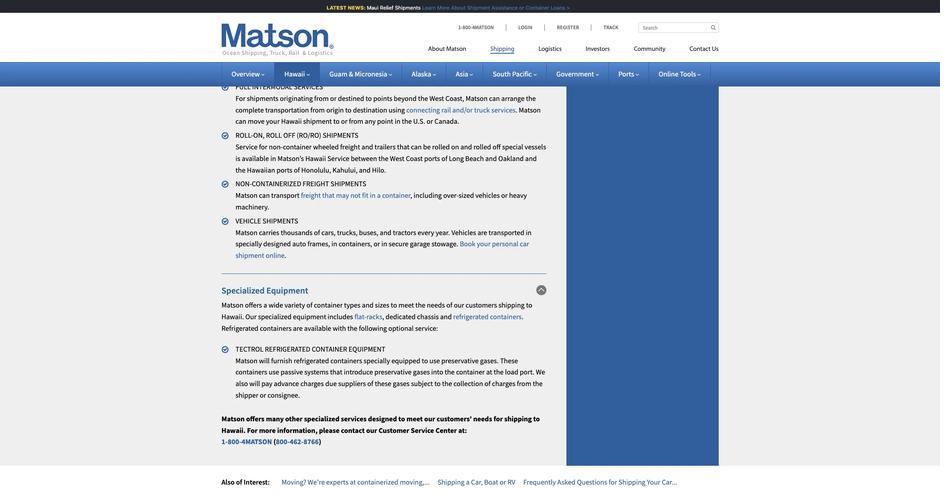 Task type: locate. For each thing, give the bounding box(es) containing it.
moving?
[[282, 478, 306, 487]]

2 vertical spatial shipments
[[263, 217, 298, 226]]

that left may
[[322, 191, 335, 200]]

2 is from the top
[[236, 154, 240, 163]]

and right facility
[[365, 68, 377, 78]]

can inside the roll-on, roll off (ro/ro) shipments service for non-container wheeled freight and trailers that can be rolled on and rolled off special vessels is available in matson's hawaii service between the west coast ports of long beach and oakland and the hawaiian ports of honolulu, kahului, and hilo.
[[411, 142, 422, 152]]

the
[[324, 20, 334, 29], [273, 68, 283, 78], [418, 94, 428, 103], [526, 94, 536, 103], [402, 117, 412, 126], [379, 154, 389, 163], [236, 165, 246, 175], [416, 301, 426, 310], [348, 324, 358, 333], [445, 368, 455, 377], [494, 368, 504, 377], [442, 379, 452, 389], [533, 379, 543, 389]]

destination inside full intermodal services for shipments originating from or destined to points beyond the west coast, matson can arrange the complete transportation from origin to destination using
[[353, 105, 387, 115]]

gases
[[413, 368, 430, 377], [393, 379, 410, 389]]

in
[[395, 117, 401, 126], [270, 154, 276, 163], [370, 191, 376, 200], [526, 228, 532, 237], [332, 240, 337, 249], [382, 240, 387, 249]]

0 vertical spatial gases
[[413, 368, 430, 377]]

0 horizontal spatial 800-
[[228, 438, 242, 447]]

)
[[319, 438, 321, 447]]

suppliers
[[338, 379, 366, 389]]

in down non-
[[270, 154, 276, 163]]

1 vertical spatial specially
[[364, 356, 390, 366]]

services for originating
[[294, 82, 323, 91]]

customers left "maui"
[[331, 8, 362, 17]]

our inside matson offers a wide variety of container types and sizes to meet the needs of our customers shipping to hawaii. our specialized equipment includes
[[454, 301, 464, 310]]

meet inside 'matson offers many other specialized services designed to meet our customers' needs for shipping to hawaii. for more information, please contact our customer service center at: 1-800-4matson ( 800-462-8766 )'
[[407, 415, 423, 424]]

logistics link
[[527, 42, 574, 59]]

services inside full intermodal services for shipments originating from or destined to points beyond the west coast, matson can arrange the complete transportation from origin to destination using
[[294, 82, 323, 91]]

empty
[[506, 57, 525, 66]]

dedicated
[[386, 313, 416, 322]]

customers up refrigerated containers link
[[466, 301, 497, 310]]

are right vehicles
[[478, 228, 487, 237]]

from left any
[[349, 117, 363, 126]]

ports
[[424, 154, 440, 163], [277, 165, 293, 175]]

specially down equipment
[[364, 356, 390, 366]]

meet inside matson offers a wide variety of container types and sizes to meet the needs of our customers shipping to hawaii. our specialized equipment includes
[[399, 301, 414, 310]]

2 horizontal spatial your
[[477, 240, 491, 249]]

hawaii up honolulu,
[[305, 154, 326, 163]]

1 horizontal spatial .
[[516, 105, 518, 115]]

shipping inside matson offers a wide variety of container types and sizes to meet the needs of our customers shipping to hawaii. our specialized equipment includes
[[499, 301, 525, 310]]

matson's down non-
[[278, 154, 304, 163]]

1 vertical spatial about
[[428, 46, 445, 53]]

4matson down convenient,
[[473, 24, 494, 31]]

the up chassis
[[416, 301, 426, 310]]

1 horizontal spatial arrange
[[502, 94, 525, 103]]

rolled
[[432, 142, 450, 152], [474, 142, 491, 152]]

of left cars,
[[314, 228, 320, 237]]

1 vertical spatial destination
[[353, 105, 387, 115]]

services inside "store-door services in selected communities near matson's west coast ports, matson will arrange to deliver an empty container to the customer's loading facility and pick it up when loaded."
[[278, 45, 307, 54]]

available inside . refrigerated containers are available with the following optional service:
[[304, 324, 331, 333]]

systems
[[305, 368, 329, 377]]

gases up subject
[[413, 368, 430, 377]]

any
[[365, 117, 376, 126]]

west down trailers
[[390, 154, 405, 163]]

0 vertical spatial needs
[[427, 301, 445, 310]]

on,
[[253, 131, 265, 140]]

from inside this port-to-port service allows customers to deliver loaded containers to a convenient, efficient terminal and pick them up at the destination terminal. an approved equipment interchange agreement is required from your truck carrier to move matson container equipment.
[[269, 31, 283, 40]]

1 is from the top
[[236, 31, 240, 40]]

deliver inside "store-door services in selected communities near matson's west coast ports, matson will arrange to deliver an empty container to the customer's loading facility and pick it up when loaded."
[[475, 57, 495, 66]]

your up roll
[[266, 117, 280, 126]]

arrange inside full intermodal services for shipments originating from or destined to points beyond the west coast, matson can arrange the complete transportation from origin to destination using
[[502, 94, 525, 103]]

service inside 'matson offers many other specialized services designed to meet our customers' needs for shipping to hawaii. for more information, please contact our customer service center at: 1-800-4matson ( 800-462-8766 )'
[[411, 426, 434, 435]]

shipping for shipping a car, boat or rv
[[438, 478, 465, 487]]

1 vertical spatial pick
[[378, 68, 391, 78]]

0 horizontal spatial freight
[[301, 191, 321, 200]]

about matson
[[428, 46, 466, 53]]

introduce
[[344, 368, 373, 377]]

and inside matson offers a wide variety of container types and sizes to meet the needs of our customers shipping to hawaii. our specialized equipment includes
[[362, 301, 374, 310]]

arrange down south pacific
[[502, 94, 525, 103]]

service down roll-
[[236, 142, 258, 152]]

container inside matson offers a wide variety of container types and sizes to meet the needs of our customers shipping to hawaii. our specialized equipment includes
[[314, 301, 343, 310]]

of left these
[[367, 379, 374, 389]]

1 horizontal spatial move
[[346, 31, 363, 40]]

matson inside this port-to-port service allows customers to deliver loaded containers to a convenient, efficient terminal and pick them up at the destination terminal. an approved equipment interchange agreement is required from your truck carrier to move matson container equipment.
[[364, 31, 386, 40]]

0 vertical spatial arrange
[[442, 57, 465, 66]]

vehicle
[[236, 217, 261, 226]]

0 horizontal spatial ports
[[277, 165, 293, 175]]

1 horizontal spatial ,
[[411, 191, 412, 200]]

shipping for shipping
[[491, 46, 515, 53]]

ports up containerized at the left of the page
[[277, 165, 293, 175]]

offers up more
[[246, 415, 265, 424]]

the down pacific
[[526, 94, 536, 103]]

of
[[442, 154, 448, 163], [294, 165, 300, 175], [314, 228, 320, 237], [307, 301, 313, 310], [447, 301, 453, 310], [367, 379, 374, 389], [485, 379, 491, 389], [236, 478, 242, 487]]

the left u.s.
[[402, 117, 412, 126]]

2 vertical spatial our
[[366, 426, 377, 435]]

an
[[400, 20, 408, 29]]

matson down specialized
[[222, 301, 244, 310]]

that right trailers
[[397, 142, 410, 152]]

0 horizontal spatial 1-
[[222, 438, 228, 447]]

0 horizontal spatial service
[[236, 142, 258, 152]]

0 vertical spatial designed
[[263, 240, 291, 249]]

1-800-4matson link down more
[[222, 438, 272, 447]]

or inside vehicle shipments matson carries thousands of cars, trucks, buses, and tractors every year. vehicles are transported in specially designed auto frames, in containers, or in secure garage stowage.
[[374, 240, 380, 249]]

matson inside 'matson offers many other specialized services designed to meet our customers' needs for shipping to hawaii. for more information, please contact our customer service center at: 1-800-4matson ( 800-462-8766 )'
[[222, 415, 245, 424]]

1 vertical spatial service
[[328, 154, 350, 163]]

specially inside vehicle shipments matson carries thousands of cars, trucks, buses, and tractors every year. vehicles are transported in specially designed auto frames, in containers, or in secure garage stowage.
[[236, 240, 262, 249]]

moving? we're experts at containerized moving,... link
[[282, 478, 430, 487]]

1- inside 'matson offers many other specialized services designed to meet our customers' needs for shipping to hawaii. for more information, please contact our customer service center at: 1-800-4matson ( 800-462-8766 )'
[[222, 438, 228, 447]]

us
[[712, 46, 719, 53]]

a inside this port-to-port service allows customers to deliver loaded containers to a convenient, efficient terminal and pick them up at the destination terminal. an approved equipment interchange agreement is required from your truck carrier to move matson container equipment.
[[457, 8, 460, 17]]

hawaii. inside 'matson offers many other specialized services designed to meet our customers' needs for shipping to hawaii. for more information, please contact our customer service center at: 1-800-4matson ( 800-462-8766 )'
[[222, 426, 246, 435]]

1 horizontal spatial for
[[494, 415, 503, 424]]

. for .
[[285, 251, 287, 260]]

0 horizontal spatial shipment
[[236, 251, 264, 260]]

1-800-4matson link
[[458, 24, 506, 31], [222, 438, 272, 447]]

1 horizontal spatial west
[[390, 154, 405, 163]]

1 horizontal spatial 1-800-4matson link
[[458, 24, 506, 31]]

0 horizontal spatial equipment
[[293, 313, 326, 322]]

shipping inside 'matson offers many other specialized services designed to meet our customers' needs for shipping to hawaii. for more information, please contact our customer service center at: 1-800-4matson ( 800-462-8766 )'
[[505, 415, 532, 424]]

up right it
[[398, 68, 406, 78]]

preservative up these
[[375, 368, 412, 377]]

offers inside 'matson offers many other specialized services designed to meet our customers' needs for shipping to hawaii. for more information, please contact our customer service center at: 1-800-4matson ( 800-462-8766 )'
[[246, 415, 265, 424]]

2 vertical spatial that
[[330, 368, 342, 377]]

0 vertical spatial shipments
[[323, 131, 359, 140]]

matson's inside "store-door services in selected communities near matson's west coast ports, matson will arrange to deliver an empty container to the customer's loading facility and pick it up when loaded."
[[325, 57, 352, 66]]

matson down pacific
[[519, 105, 541, 115]]

online tools
[[659, 69, 696, 79]]

customers inside matson offers a wide variety of container types and sizes to meet the needs of our customers shipping to hawaii. our specialized equipment includes
[[466, 301, 497, 310]]

matson inside top menu navigation
[[446, 46, 466, 53]]

also
[[222, 478, 235, 487]]

container down selected
[[236, 68, 264, 78]]

many
[[266, 415, 284, 424]]

0 horizontal spatial up
[[307, 20, 315, 29]]

2 hawaii. from the top
[[222, 426, 246, 435]]

backtop image
[[536, 286, 546, 296]]

the right with
[[348, 324, 358, 333]]

carrier
[[317, 31, 337, 40]]

arrange down about matson
[[442, 57, 465, 66]]

vehicles
[[476, 191, 500, 200]]

matson inside matson offers a wide variety of container types and sizes to meet the needs of our customers shipping to hawaii. our specialized equipment includes
[[222, 301, 244, 310]]

online tools link
[[659, 69, 701, 79]]

designed up customer
[[368, 415, 397, 424]]

it
[[392, 68, 396, 78]]

shipments inside vehicle shipments matson carries thousands of cars, trucks, buses, and tractors every year. vehicles are transported in specially designed auto frames, in containers, or in secure garage stowage.
[[263, 217, 298, 226]]

or right u.s.
[[427, 117, 433, 126]]

specialized up please
[[304, 415, 340, 424]]

up inside this port-to-port service allows customers to deliver loaded containers to a convenient, efficient terminal and pick them up at the destination terminal. an approved equipment interchange agreement is required from your truck carrier to move matson container equipment.
[[307, 20, 315, 29]]

not
[[351, 191, 361, 200]]

. for . matson can move your hawaii shipment to or from any point in the u.s. or canada.
[[516, 105, 518, 115]]

in inside . matson can move your hawaii shipment to or from any point in the u.s. or canada.
[[395, 117, 401, 126]]

0 horizontal spatial pick
[[276, 20, 288, 29]]

center
[[436, 426, 457, 435]]

truck inside this port-to-port service allows customers to deliver loaded containers to a convenient, efficient terminal and pick them up at the destination terminal. an approved equipment interchange agreement is required from your truck carrier to move matson container equipment.
[[300, 31, 316, 40]]

or down origin
[[341, 117, 348, 126]]

container inside "store-door services in selected communities near matson's west coast ports, matson will arrange to deliver an empty container to the customer's loading facility and pick it up when loaded."
[[236, 68, 264, 78]]

2 vertical spatial west
[[390, 154, 405, 163]]

rolled right be at top
[[432, 142, 450, 152]]

full intermodal services for shipments originating from or destined to points beyond the west coast, matson can arrange the complete transportation from origin to destination using
[[236, 82, 536, 115]]

1 vertical spatial needs
[[473, 415, 492, 424]]

matson inside vehicle shipments matson carries thousands of cars, trucks, buses, and tractors every year. vehicles are transported in specially designed auto frames, in containers, or in secure garage stowage.
[[236, 228, 258, 237]]

efficient
[[499, 8, 523, 17]]

specialized equipment
[[222, 285, 308, 296]]

services up contact
[[341, 415, 367, 424]]

1 horizontal spatial up
[[398, 68, 406, 78]]

specially inside tectrol refrigerated container equipment matson will furnish refrigerated containers specially equipped to use preservative gases. these containers use passive systems that introduce preservative gases into the container at the load port. we also will pay advance charges due suppliers of these gases subject to the collection of charges from the shipper or consignee.
[[364, 356, 390, 366]]

charges down systems at the left of page
[[301, 379, 324, 389]]

0 vertical spatial your
[[285, 31, 299, 40]]

and right on
[[461, 142, 472, 152]]

the up connecting
[[418, 94, 428, 103]]

your inside . matson can move your hawaii shipment to or from any point in the u.s. or canada.
[[266, 117, 280, 126]]

a inside non-containerized freight shipments matson can transport freight that may not fit in a container
[[377, 191, 381, 200]]

0 vertical spatial customers
[[331, 8, 362, 17]]

0 horizontal spatial for
[[259, 142, 268, 152]]

the inside . refrigerated containers are available with the following optional service:
[[348, 324, 358, 333]]

1 vertical spatial up
[[398, 68, 406, 78]]

connecting rail and/or truck services
[[407, 105, 516, 115]]

services inside 'matson offers many other specialized services designed to meet our customers' needs for shipping to hawaii. for more information, please contact our customer service center at: 1-800-4matson ( 800-462-8766 )'
[[341, 415, 367, 424]]

section
[[556, 0, 729, 466]]

1 horizontal spatial equipment
[[440, 20, 473, 29]]

tools
[[680, 69, 696, 79]]

services
[[278, 45, 307, 54], [294, 82, 323, 91]]

destination down the "news:"
[[335, 20, 370, 29]]

information,
[[277, 426, 318, 435]]

coast up micronesia on the left top of the page
[[369, 57, 386, 66]]

0 vertical spatial that
[[397, 142, 410, 152]]

shipping left your
[[619, 478, 646, 487]]

your
[[285, 31, 299, 40], [266, 117, 280, 126], [477, 240, 491, 249]]

from inside . matson can move your hawaii shipment to or from any point in the u.s. or canada.
[[349, 117, 363, 126]]

and inside vehicle shipments matson carries thousands of cars, trucks, buses, and tractors every year. vehicles are transported in specially designed auto frames, in containers, or in secure garage stowage.
[[380, 228, 392, 237]]

every
[[418, 228, 434, 237]]

for left more
[[247, 426, 258, 435]]

and up the flat-racks link
[[362, 301, 374, 310]]

freight up between
[[340, 142, 360, 152]]

transported
[[489, 228, 525, 237]]

0 horizontal spatial services
[[341, 415, 367, 424]]

facility
[[343, 68, 364, 78]]

0 vertical spatial matson's
[[325, 57, 352, 66]]

0 vertical spatial 4matson
[[473, 24, 494, 31]]

or inside full intermodal services for shipments originating from or destined to points beyond the west coast, matson can arrange the complete transportation from origin to destination using
[[330, 94, 337, 103]]

book
[[460, 240, 476, 249]]

for inside full intermodal services for shipments originating from or destined to points beyond the west coast, matson can arrange the complete transportation from origin to destination using
[[236, 94, 246, 103]]

matson inside non-containerized freight shipments matson can transport freight that may not fit in a container
[[236, 191, 258, 200]]

coast
[[369, 57, 386, 66], [406, 154, 423, 163]]

matson down tectrol
[[236, 356, 258, 366]]

and/or
[[453, 105, 473, 115]]

matson offers a wide variety of container types and sizes to meet the needs of our customers shipping to hawaii. our specialized equipment includes
[[222, 301, 533, 322]]

container down hilo.
[[382, 191, 411, 200]]

truck down them on the top left of page
[[300, 31, 316, 40]]

None search field
[[639, 22, 719, 33]]

assistance
[[487, 4, 513, 11]]

1 horizontal spatial shipping
[[491, 46, 515, 53]]

rolled up beach
[[474, 142, 491, 152]]

a left shipment
[[457, 8, 460, 17]]

move down complete
[[248, 117, 265, 126]]

gases right these
[[393, 379, 410, 389]]

alaska link
[[412, 69, 436, 79]]

the down we
[[533, 379, 543, 389]]

, down sizes
[[382, 313, 384, 322]]

0 horizontal spatial 4matson
[[242, 438, 272, 447]]

. inside . matson can move your hawaii shipment to or from any point in the u.s. or canada.
[[516, 105, 518, 115]]

subject
[[411, 379, 433, 389]]

equipment
[[267, 285, 308, 296]]

equipment
[[440, 20, 473, 29], [293, 313, 326, 322]]

0 vertical spatial is
[[236, 31, 240, 40]]

1 charges from the left
[[301, 379, 324, 389]]

beyond
[[394, 94, 417, 103]]

a right fit
[[377, 191, 381, 200]]

shipping inside top menu navigation
[[491, 46, 515, 53]]

1 horizontal spatial matson's
[[325, 57, 352, 66]]

move inside . matson can move your hawaii shipment to or from any point in the u.s. or canada.
[[248, 117, 265, 126]]

your inside book your personal car shipment online
[[477, 240, 491, 249]]

1 horizontal spatial specialized
[[304, 415, 340, 424]]

1 horizontal spatial for
[[247, 426, 258, 435]]

from down port. on the bottom right of page
[[517, 379, 532, 389]]

containers inside . refrigerated containers are available with the following optional service:
[[260, 324, 292, 333]]

offers for many
[[246, 415, 265, 424]]

1 vertical spatial gases
[[393, 379, 410, 389]]

that up due
[[330, 368, 342, 377]]

services down south
[[492, 105, 516, 115]]

can inside non-containerized freight shipments matson can transport freight that may not fit in a container
[[259, 191, 270, 200]]

matson down non-
[[236, 191, 258, 200]]

coast inside "store-door services in selected communities near matson's west coast ports, matson will arrange to deliver an empty container to the customer's loading facility and pick it up when loaded."
[[369, 57, 386, 66]]

2 charges from the left
[[492, 379, 516, 389]]

at
[[317, 20, 323, 29], [486, 368, 492, 377], [350, 478, 356, 487]]

0 vertical spatial up
[[307, 20, 315, 29]]

0 horizontal spatial available
[[242, 154, 269, 163]]

1 vertical spatial is
[[236, 154, 240, 163]]

loaded.
[[425, 68, 448, 78]]

refrigerated inside tectrol refrigerated container equipment matson will furnish refrigerated containers specially equipped to use preservative gases. these containers use passive systems that introduce preservative gases into the container at the load port. we also will pay advance charges due suppliers of these gases subject to the collection of charges from the shipper or consignee.
[[294, 356, 329, 366]]

2 horizontal spatial our
[[454, 301, 464, 310]]

at inside tectrol refrigerated container equipment matson will furnish refrigerated containers specially equipped to use preservative gases. these containers use passive systems that introduce preservative gases into the container at the load port. we also will pay advance charges due suppliers of these gases subject to the collection of charges from the shipper or consignee.
[[486, 368, 492, 377]]

equipment down variety
[[293, 313, 326, 322]]

racks
[[367, 313, 382, 322]]

1 vertical spatial refrigerated
[[294, 356, 329, 366]]

and right buses,
[[380, 228, 392, 237]]

needs up flat-racks , dedicated chassis and refrigerated containers
[[427, 301, 445, 310]]

our left customers'
[[424, 415, 435, 424]]

1 vertical spatial 4matson
[[242, 438, 272, 447]]

meet up dedicated
[[399, 301, 414, 310]]

connecting rail and/or truck services link
[[407, 105, 516, 115]]

(ro/ro)
[[297, 131, 321, 140]]

0 horizontal spatial your
[[266, 117, 280, 126]]

types
[[344, 301, 361, 310]]

1 horizontal spatial your
[[285, 31, 299, 40]]

matson's
[[325, 57, 352, 66], [278, 154, 304, 163]]

pick inside this port-to-port service allows customers to deliver loaded containers to a convenient, efficient terminal and pick them up at the destination terminal. an approved equipment interchange agreement is required from your truck carrier to move matson container equipment.
[[276, 20, 288, 29]]

specialized down wide
[[258, 313, 292, 322]]

west up guam & micronesia link
[[353, 57, 368, 66]]

available left with
[[304, 324, 331, 333]]

1 hawaii. from the top
[[222, 313, 244, 322]]

1 vertical spatial ,
[[382, 313, 384, 322]]

wheeled
[[313, 142, 339, 152]]

1 vertical spatial for
[[494, 415, 503, 424]]

container down the an at left top
[[388, 31, 417, 40]]

matson up and/or
[[466, 94, 488, 103]]

0 vertical spatial service
[[236, 142, 258, 152]]

at inside this port-to-port service allows customers to deliver loaded containers to a convenient, efficient terminal and pick them up at the destination terminal. an approved equipment interchange agreement is required from your truck carrier to move matson container equipment.
[[317, 20, 323, 29]]

in right fit
[[370, 191, 376, 200]]

can inside full intermodal services for shipments originating from or destined to points beyond the west coast, matson can arrange the complete transportation from origin to destination using
[[489, 94, 500, 103]]

coast down u.s.
[[406, 154, 423, 163]]

matson's up guam
[[325, 57, 352, 66]]

pick left it
[[378, 68, 391, 78]]

terminal
[[236, 20, 261, 29]]

or down buses,
[[374, 240, 380, 249]]

store-
[[236, 45, 258, 54]]

load
[[505, 368, 519, 377]]

sized
[[459, 191, 474, 200]]

0 vertical spatial are
[[478, 228, 487, 237]]

0 horizontal spatial rolled
[[432, 142, 450, 152]]

this port-to-port service allows customers to deliver loaded containers to a convenient, efficient terminal and pick them up at the destination terminal. an approved equipment interchange agreement is required from your truck carrier to move matson container equipment.
[[236, 8, 545, 40]]

arrange inside "store-door services in selected communities near matson's west coast ports, matson will arrange to deliver an empty container to the customer's loading facility and pick it up when loaded."
[[442, 57, 465, 66]]

that inside tectrol refrigerated container equipment matson will furnish refrigerated containers specially equipped to use preservative gases. these containers use passive systems that introduce preservative gases into the container at the load port. we also will pay advance charges due suppliers of these gases subject to the collection of charges from the shipper or consignee.
[[330, 368, 342, 377]]

1 vertical spatial services
[[341, 415, 367, 424]]

offers for a
[[245, 301, 262, 310]]

can inside . matson can move your hawaii shipment to or from any point in the u.s. or canada.
[[236, 117, 246, 126]]

thousands
[[281, 228, 313, 237]]

matson down equipment.
[[446, 46, 466, 53]]

shipments up carries
[[263, 217, 298, 226]]

west inside "store-door services in selected communities near matson's west coast ports, matson will arrange to deliver an empty container to the customer's loading facility and pick it up when loaded."
[[353, 57, 368, 66]]

pick inside "store-door services in selected communities near matson's west coast ports, matson will arrange to deliver an empty container to the customer's loading facility and pick it up when loaded."
[[378, 68, 391, 78]]

other
[[285, 415, 303, 424]]

to inside . matson can move your hawaii shipment to or from any point in the u.s. or canada.
[[333, 117, 340, 126]]

pick down port
[[276, 20, 288, 29]]

1 horizontal spatial ports
[[424, 154, 440, 163]]

move right the carrier
[[346, 31, 363, 40]]

are inside vehicle shipments matson carries thousands of cars, trucks, buses, and tractors every year. vehicles are transported in specially designed auto frames, in containers, or in secure garage stowage.
[[478, 228, 487, 237]]

matson inside full intermodal services for shipments originating from or destined to points beyond the west coast, matson can arrange the complete transportation from origin to destination using
[[466, 94, 488, 103]]

carries
[[259, 228, 279, 237]]

fit
[[362, 191, 369, 200]]

2 horizontal spatial .
[[522, 313, 524, 322]]

0 vertical spatial freight
[[340, 142, 360, 152]]

the left load
[[494, 368, 504, 377]]

your inside this port-to-port service allows customers to deliver loaded containers to a convenient, efficient terminal and pick them up at the destination terminal. an approved equipment interchange agreement is required from your truck carrier to move matson container equipment.
[[285, 31, 299, 40]]

your down them on the top left of page
[[285, 31, 299, 40]]

0 horizontal spatial west
[[353, 57, 368, 66]]

4matson down more
[[242, 438, 272, 447]]

overview link
[[232, 69, 265, 79]]

1 rolled from the left
[[432, 142, 450, 152]]

1 vertical spatial arrange
[[502, 94, 525, 103]]

of right variety
[[307, 301, 313, 310]]

or left the rv
[[500, 478, 506, 487]]

will left pay
[[249, 379, 260, 389]]

matson up when
[[407, 57, 429, 66]]

and
[[263, 20, 274, 29], [365, 68, 377, 78], [362, 142, 373, 152], [461, 142, 472, 152], [485, 154, 497, 163], [525, 154, 537, 163], [359, 165, 371, 175], [380, 228, 392, 237], [362, 301, 374, 310], [440, 313, 452, 322]]

1 horizontal spatial about
[[446, 4, 461, 11]]

containers
[[416, 8, 447, 17], [490, 313, 522, 322], [260, 324, 292, 333], [331, 356, 362, 366], [236, 368, 267, 377]]

1 horizontal spatial are
[[478, 228, 487, 237]]

specially down vehicle at the left top of the page
[[236, 240, 262, 249]]

1 vertical spatial .
[[285, 251, 287, 260]]

0 vertical spatial 1-
[[458, 24, 463, 31]]

that inside non-containerized freight shipments matson can transport freight that may not fit in a container
[[322, 191, 335, 200]]

for
[[259, 142, 268, 152], [494, 415, 503, 424], [609, 478, 617, 487]]

1 horizontal spatial specially
[[364, 356, 390, 366]]

government
[[557, 69, 594, 79]]

gases.
[[480, 356, 499, 366]]

deliver up terminal.
[[371, 8, 392, 17]]

hawaii link
[[284, 69, 310, 79]]

community link
[[622, 42, 678, 59]]

stowage.
[[432, 240, 459, 249]]

can up roll-
[[236, 117, 246, 126]]

the down trailers
[[379, 154, 389, 163]]

at right "experts"
[[350, 478, 356, 487]]

for inside 'matson offers many other specialized services designed to meet our customers' needs for shipping to hawaii. for more information, please contact our customer service center at: 1-800-4matson ( 800-462-8766 )'
[[494, 415, 503, 424]]

2 vertical spatial your
[[477, 240, 491, 249]]

are
[[478, 228, 487, 237], [293, 324, 303, 333]]

0 vertical spatial preservative
[[442, 356, 479, 366]]

1 vertical spatial west
[[430, 94, 444, 103]]

0 horizontal spatial specialized
[[258, 313, 292, 322]]

that
[[397, 142, 410, 152], [322, 191, 335, 200], [330, 368, 342, 377]]

designed inside 'matson offers many other specialized services designed to meet our customers' needs for shipping to hawaii. for more information, please contact our customer service center at: 1-800-4matson ( 800-462-8766 )'
[[368, 415, 397, 424]]

needs
[[427, 301, 445, 310], [473, 415, 492, 424]]

0 vertical spatial for
[[259, 142, 268, 152]]

online
[[659, 69, 679, 79]]

2 horizontal spatial at
[[486, 368, 492, 377]]

transport
[[271, 191, 300, 200]]

1 vertical spatial customers
[[466, 301, 497, 310]]

freight inside non-containerized freight shipments matson can transport freight that may not fit in a container
[[301, 191, 321, 200]]

is down roll-
[[236, 154, 240, 163]]

0 vertical spatial at
[[317, 20, 323, 29]]

0 horizontal spatial matson's
[[278, 154, 304, 163]]

optional
[[388, 324, 414, 333]]

from up origin
[[314, 94, 329, 103]]

1 vertical spatial shipping
[[505, 415, 532, 424]]

0 vertical spatial destination
[[335, 20, 370, 29]]

arrange
[[442, 57, 465, 66], [502, 94, 525, 103]]

the up the carrier
[[324, 20, 334, 29]]

and down off
[[485, 154, 497, 163]]

0 horizontal spatial coast
[[369, 57, 386, 66]]

west up rail
[[430, 94, 444, 103]]

top menu navigation
[[428, 42, 719, 59]]

1 horizontal spatial deliver
[[475, 57, 495, 66]]

canada.
[[435, 117, 459, 126]]



Task type: vqa. For each thing, say whether or not it's contained in the screenshot.


Task type: describe. For each thing, give the bounding box(es) containing it.
0 vertical spatial ports
[[424, 154, 440, 163]]

learn more about shipment assistance or container loans > link
[[418, 4, 565, 11]]

specialized inside matson offers a wide variety of container types and sizes to meet the needs of our customers shipping to hawaii. our specialized equipment includes
[[258, 313, 292, 322]]

move inside this port-to-port service allows customers to deliver loaded containers to a convenient, efficient terminal and pick them up at the destination terminal. an approved equipment interchange agreement is required from your truck carrier to move matson container equipment.
[[346, 31, 363, 40]]

and inside this port-to-port service allows customers to deliver loaded containers to a convenient, efficient terminal and pick them up at the destination terminal. an approved equipment interchange agreement is required from your truck carrier to move matson container equipment.
[[263, 20, 274, 29]]

up inside "store-door services in selected communities near matson's west coast ports, matson will arrange to deliver an empty container to the customer's loading facility and pick it up when loaded."
[[398, 68, 406, 78]]

shipment
[[463, 4, 486, 11]]

point
[[377, 117, 393, 126]]

garage
[[410, 240, 430, 249]]

1 horizontal spatial preservative
[[442, 356, 479, 366]]

required
[[242, 31, 268, 40]]

&
[[349, 69, 353, 79]]

of right "also"
[[236, 478, 242, 487]]

1 horizontal spatial refrigerated
[[453, 313, 489, 322]]

track
[[604, 24, 619, 31]]

wide
[[269, 301, 283, 310]]

available inside the roll-on, roll off (ro/ro) shipments service for non-container wheeled freight and trailers that can be rolled on and rolled off special vessels is available in matson's hawaii service between the west coast ports of long beach and oakland and the hawaiian ports of honolulu, kahului, and hilo.
[[242, 154, 269, 163]]

1 horizontal spatial at
[[350, 478, 356, 487]]

, inside , including over-sized vehicles or heavy machinery.
[[411, 191, 412, 200]]

shipping a car, boat or rv link
[[438, 478, 516, 487]]

moving? we're experts at containerized moving,...
[[282, 478, 430, 487]]

needs inside 'matson offers many other specialized services designed to meet our customers' needs for shipping to hawaii. for more information, please contact our customer service center at: 1-800-4matson ( 800-462-8766 )'
[[473, 415, 492, 424]]

our
[[245, 313, 257, 322]]

about inside top menu navigation
[[428, 46, 445, 53]]

kahului,
[[333, 165, 358, 175]]

and up between
[[362, 142, 373, 152]]

in down cars,
[[332, 240, 337, 249]]

will inside "store-door services in selected communities near matson's west coast ports, matson will arrange to deliver an empty container to the customer's loading facility and pick it up when loaded."
[[430, 57, 441, 66]]

are inside . refrigerated containers are available with the following optional service:
[[293, 324, 303, 333]]

or left the container
[[515, 4, 520, 11]]

matson inside . matson can move your hawaii shipment to or from any point in the u.s. or canada.
[[519, 105, 541, 115]]

experts
[[326, 478, 349, 487]]

roll-
[[236, 131, 253, 140]]

non-
[[236, 179, 252, 189]]

container inside this port-to-port service allows customers to deliver loaded containers to a convenient, efficient terminal and pick them up at the destination terminal. an approved equipment interchange agreement is required from your truck carrier to move matson container equipment.
[[388, 31, 417, 40]]

services for communities
[[278, 45, 307, 54]]

in inside non-containerized freight shipments matson can transport freight that may not fit in a container
[[370, 191, 376, 200]]

your
[[647, 478, 661, 487]]

frequently asked questions for shipping your car... link
[[524, 478, 677, 487]]

the right into
[[445, 368, 455, 377]]

0 horizontal spatial gases
[[393, 379, 410, 389]]

this
[[236, 8, 248, 17]]

2 horizontal spatial shipping
[[619, 478, 646, 487]]

in up car
[[526, 228, 532, 237]]

west inside the roll-on, roll off (ro/ro) shipments service for non-container wheeled freight and trailers that can be rolled on and rolled off special vessels is available in matson's hawaii service between the west coast ports of long beach and oakland and the hawaiian ports of honolulu, kahului, and hilo.
[[390, 154, 405, 163]]

that inside the roll-on, roll off (ro/ro) shipments service for non-container wheeled freight and trailers that can be rolled on and rolled off special vessels is available in matson's hawaii service between the west coast ports of long beach and oakland and the hawaiian ports of honolulu, kahului, and hilo.
[[397, 142, 410, 152]]

shipments inside non-containerized freight shipments matson can transport freight that may not fit in a container
[[331, 179, 366, 189]]

1 horizontal spatial 800-
[[276, 438, 290, 447]]

agreement
[[512, 20, 545, 29]]

1 horizontal spatial use
[[430, 356, 440, 366]]

terminal.
[[371, 20, 398, 29]]

container inside the roll-on, roll off (ro/ro) shipments service for non-container wheeled freight and trailers that can be rolled on and rolled off special vessels is available in matson's hawaii service between the west coast ports of long beach and oakland and the hawaiian ports of honolulu, kahului, and hilo.
[[283, 142, 312, 152]]

contact us link
[[678, 42, 719, 59]]

coast inside the roll-on, roll off (ro/ro) shipments service for non-container wheeled freight and trailers that can be rolled on and rolled off special vessels is available in matson's hawaii service between the west coast ports of long beach and oakland and the hawaiian ports of honolulu, kahului, and hilo.
[[406, 154, 423, 163]]

in
[[236, 57, 241, 66]]

sizes
[[375, 301, 390, 310]]

0 horizontal spatial our
[[366, 426, 377, 435]]

communities
[[270, 57, 309, 66]]

2 vertical spatial will
[[249, 379, 260, 389]]

special
[[502, 142, 523, 152]]

car,
[[471, 478, 483, 487]]

4matson inside 'matson offers many other specialized services designed to meet our customers' needs for shipping to hawaii. for more information, please contact our customer service center at: 1-800-4matson ( 800-462-8766 )'
[[242, 438, 272, 447]]

Search search field
[[639, 22, 719, 33]]

0 vertical spatial services
[[492, 105, 516, 115]]

800-462-8766 link
[[276, 438, 319, 447]]

matson's inside the roll-on, roll off (ro/ro) shipments service for non-container wheeled freight and trailers that can be rolled on and rolled off special vessels is available in matson's hawaii service between the west coast ports of long beach and oakland and the hawaiian ports of honolulu, kahului, and hilo.
[[278, 154, 304, 163]]

equipment inside this port-to-port service allows customers to deliver loaded containers to a convenient, efficient terminal and pick them up at the destination terminal. an approved equipment interchange agreement is required from your truck carrier to move matson container equipment.
[[440, 20, 473, 29]]

trailers
[[375, 142, 396, 152]]

search image
[[711, 25, 716, 30]]

logistics
[[539, 46, 562, 53]]

container inside tectrol refrigerated container equipment matson will furnish refrigerated containers specially equipped to use preservative gases. these containers use passive systems that introduce preservative gases into the container at the load port. we also will pay advance charges due suppliers of these gases subject to the collection of charges from the shipper or consignee.
[[456, 368, 485, 377]]

the down into
[[442, 379, 452, 389]]

1 horizontal spatial 4matson
[[473, 24, 494, 31]]

rv
[[508, 478, 516, 487]]

tectrol refrigerated container equipment matson will furnish refrigerated containers specially equipped to use preservative gases. these containers use passive systems that introduce preservative gases into the container at the load port. we also will pay advance charges due suppliers of these gases subject to the collection of charges from the shipper or consignee.
[[236, 345, 545, 400]]

asia
[[456, 69, 468, 79]]

matson inside "store-door services in selected communities near matson's west coast ports, matson will arrange to deliver an empty container to the customer's loading facility and pick it up when loaded."
[[407, 57, 429, 66]]

hawaii inside the roll-on, roll off (ro/ro) shipments service for non-container wheeled freight and trailers that can be rolled on and rolled off special vessels is available in matson's hawaii service between the west coast ports of long beach and oakland and the hawaiian ports of honolulu, kahului, and hilo.
[[305, 154, 326, 163]]

in left secure at the left of the page
[[382, 240, 387, 249]]

the inside . matson can move your hawaii shipment to or from any point in the u.s. or canada.
[[402, 117, 412, 126]]

roll-on, roll off (ro/ro) shipments service for non-container wheeled freight and trailers that can be rolled on and rolled off special vessels is available in matson's hawaii service between the west coast ports of long beach and oakland and the hawaiian ports of honolulu, kahului, and hilo.
[[236, 131, 546, 175]]

hawaiian
[[247, 165, 275, 175]]

personal
[[492, 240, 519, 249]]

flat-
[[355, 313, 367, 322]]

specialized
[[222, 285, 265, 296]]

is inside the roll-on, roll off (ro/ro) shipments service for non-container wheeled freight and trailers that can be rolled on and rolled off special vessels is available in matson's hawaii service between the west coast ports of long beach and oakland and the hawaiian ports of honolulu, kahului, and hilo.
[[236, 154, 240, 163]]

1 vertical spatial 1-800-4matson link
[[222, 438, 272, 447]]

overview
[[232, 69, 260, 79]]

for inside the roll-on, roll off (ro/ro) shipments service for non-container wheeled freight and trailers that can be rolled on and rolled off special vessels is available in matson's hawaii service between the west coast ports of long beach and oakland and the hawaiian ports of honolulu, kahului, and hilo.
[[259, 142, 268, 152]]

of left long
[[442, 154, 448, 163]]

or inside , including over-sized vehicles or heavy machinery.
[[501, 191, 508, 200]]

be
[[423, 142, 431, 152]]

of up flat-racks , dedicated chassis and refrigerated containers
[[447, 301, 453, 310]]

hilo.
[[372, 165, 386, 175]]

(
[[274, 438, 276, 447]]

more
[[259, 426, 276, 435]]

equipped
[[392, 356, 420, 366]]

deliver inside this port-to-port service allows customers to deliver loaded containers to a convenient, efficient terminal and pick them up at the destination terminal. an approved equipment interchange agreement is required from your truck carrier to move matson container equipment.
[[371, 8, 392, 17]]

matson inside tectrol refrigerated container equipment matson will furnish refrigerated containers specially equipped to use preservative gases. these containers use passive systems that introduce preservative gases into the container at the load port. we also will pay advance charges due suppliers of these gases subject to the collection of charges from the shipper or consignee.
[[236, 356, 258, 366]]

2 horizontal spatial for
[[609, 478, 617, 487]]

south pacific
[[493, 69, 532, 79]]

refrigerated
[[265, 345, 310, 354]]

1 horizontal spatial service
[[328, 154, 350, 163]]

refrigerated containers link
[[453, 313, 522, 322]]

port-
[[250, 8, 264, 17]]

approved
[[409, 20, 438, 29]]

we
[[536, 368, 545, 377]]

1-800-4matson
[[458, 24, 494, 31]]

from left origin
[[311, 105, 325, 115]]

to-
[[264, 8, 273, 17]]

customers inside this port-to-port service allows customers to deliver loaded containers to a convenient, efficient terminal and pick them up at the destination terminal. an approved equipment interchange agreement is required from your truck carrier to move matson container equipment.
[[331, 8, 362, 17]]

government link
[[557, 69, 599, 79]]

hawaii. inside matson offers a wide variety of container types and sizes to meet the needs of our customers shipping to hawaii. our specialized equipment includes
[[222, 313, 244, 322]]

equipment
[[349, 345, 386, 354]]

0 vertical spatial hawaii
[[284, 69, 305, 79]]

2 rolled from the left
[[474, 142, 491, 152]]

blue matson logo with ocean, shipping, truck, rail and logistics written beneath it. image
[[222, 24, 334, 57]]

designed inside vehicle shipments matson carries thousands of cars, trucks, buses, and tractors every year. vehicles are transported in specially designed auto frames, in containers, or in secure garage stowage.
[[263, 240, 291, 249]]

equipment.
[[418, 31, 453, 40]]

the inside this port-to-port service allows customers to deliver loaded containers to a convenient, efficient terminal and pick them up at the destination terminal. an approved equipment interchange agreement is required from your truck carrier to move matson container equipment.
[[324, 20, 334, 29]]

the inside "store-door services in selected communities near matson's west coast ports, matson will arrange to deliver an empty container to the customer's loading facility and pick it up when loaded."
[[273, 68, 283, 78]]

shipment inside . matson can move your hawaii shipment to or from any point in the u.s. or canada.
[[303, 117, 332, 126]]

also
[[236, 379, 248, 389]]

flat-racks , dedicated chassis and refrigerated containers
[[355, 313, 522, 322]]

in inside the roll-on, roll off (ro/ro) shipments service for non-container wheeled freight and trailers that can be rolled on and rolled off special vessels is available in matson's hawaii service between the west coast ports of long beach and oakland and the hawaiian ports of honolulu, kahului, and hilo.
[[270, 154, 276, 163]]

originating
[[280, 94, 313, 103]]

frequently
[[524, 478, 556, 487]]

container inside non-containerized freight shipments matson can transport freight that may not fit in a container
[[382, 191, 411, 200]]

west inside full intermodal services for shipments originating from or destined to points beyond the west coast, matson can arrange the complete transportation from origin to destination using
[[430, 94, 444, 103]]

allows
[[310, 8, 329, 17]]

and inside "store-door services in selected communities near matson's west coast ports, matson will arrange to deliver an empty container to the customer's loading facility and pick it up when loaded."
[[365, 68, 377, 78]]

passive
[[281, 368, 303, 377]]

when
[[407, 68, 424, 78]]

hawaii inside . matson can move your hawaii shipment to or from any point in the u.s. or canada.
[[281, 117, 302, 126]]

the inside matson offers a wide variety of container types and sizes to meet the needs of our customers shipping to hawaii. our specialized equipment includes
[[416, 301, 426, 310]]

is inside this port-to-port service allows customers to deliver loaded containers to a convenient, efficient terminal and pick them up at the destination terminal. an approved equipment interchange agreement is required from your truck carrier to move matson container equipment.
[[236, 31, 240, 40]]

a inside matson offers a wide variety of container types and sizes to meet the needs of our customers shipping to hawaii. our specialized equipment includes
[[264, 301, 267, 310]]

the up non-
[[236, 165, 246, 175]]

a left car,
[[466, 478, 470, 487]]

containers,
[[339, 240, 372, 249]]

non-containerized freight shipments matson can transport freight that may not fit in a container
[[236, 179, 411, 200]]

u.s.
[[413, 117, 425, 126]]

asia link
[[456, 69, 473, 79]]

asked
[[558, 478, 576, 487]]

over-
[[443, 191, 459, 200]]

0 vertical spatial 1-800-4matson link
[[458, 24, 506, 31]]

. for . refrigerated containers are available with the following optional service:
[[522, 313, 524, 322]]

for inside 'matson offers many other specialized services designed to meet our customers' needs for shipping to hawaii. for more information, please contact our customer service center at: 1-800-4matson ( 800-462-8766 )'
[[247, 426, 258, 435]]

following
[[359, 324, 387, 333]]

and down between
[[359, 165, 371, 175]]

from inside tectrol refrigerated container equipment matson will furnish refrigerated containers specially equipped to use preservative gases. these containers use passive systems that introduce preservative gases into the container at the load port. we also will pay advance charges due suppliers of these gases subject to the collection of charges from the shipper or consignee.
[[517, 379, 532, 389]]

origin
[[326, 105, 344, 115]]

auto
[[292, 240, 306, 249]]

>
[[562, 4, 565, 11]]

0 horizontal spatial use
[[269, 368, 279, 377]]

includes
[[328, 313, 353, 322]]

equipment inside matson offers a wide variety of container types and sizes to meet the needs of our customers shipping to hawaii. our specialized equipment includes
[[293, 313, 326, 322]]

of right collection
[[485, 379, 491, 389]]

between
[[351, 154, 377, 163]]

tractors
[[393, 228, 416, 237]]

moving,...
[[400, 478, 430, 487]]

shipments inside the roll-on, roll off (ro/ro) shipments service for non-container wheeled freight and trailers that can be rolled on and rolled off special vessels is available in matson's hawaii service between the west coast ports of long beach and oakland and the hawaiian ports of honolulu, kahului, and hilo.
[[323, 131, 359, 140]]

0 horizontal spatial preservative
[[375, 368, 412, 377]]

1 vertical spatial will
[[259, 356, 270, 366]]

1 horizontal spatial truck
[[474, 105, 490, 115]]

on
[[451, 142, 459, 152]]

of left honolulu,
[[294, 165, 300, 175]]

latest
[[322, 4, 342, 11]]

vessels
[[525, 142, 546, 152]]

needs inside matson offers a wide variety of container types and sizes to meet the needs of our customers shipping to hawaii. our specialized equipment includes
[[427, 301, 445, 310]]

variety
[[285, 301, 305, 310]]

machinery.
[[236, 203, 269, 212]]

freight
[[303, 179, 329, 189]]

coast,
[[446, 94, 464, 103]]

relief
[[375, 4, 389, 11]]

or inside tectrol refrigerated container equipment matson will furnish refrigerated containers specially equipped to use preservative gases. these containers use passive systems that introduce preservative gases into the container at the load port. we also will pay advance charges due suppliers of these gases subject to the collection of charges from the shipper or consignee.
[[260, 391, 266, 400]]

1 vertical spatial ports
[[277, 165, 293, 175]]

freight inside the roll-on, roll off (ro/ro) shipments service for non-container wheeled freight and trailers that can be rolled on and rolled off special vessels is available in matson's hawaii service between the west coast ports of long beach and oakland and the hawaiian ports of honolulu, kahului, and hilo.
[[340, 142, 360, 152]]

including
[[414, 191, 442, 200]]

1 vertical spatial our
[[424, 415, 435, 424]]

containers inside this port-to-port service allows customers to deliver loaded containers to a convenient, efficient terminal and pick them up at the destination terminal. an approved equipment interchange agreement is required from your truck carrier to move matson container equipment.
[[416, 8, 447, 17]]

and right chassis
[[440, 313, 452, 322]]

chassis
[[417, 313, 439, 322]]

guam
[[330, 69, 348, 79]]

book your personal car shipment online link
[[236, 240, 529, 260]]

of inside vehicle shipments matson carries thousands of cars, trucks, buses, and tractors every year. vehicles are transported in specially designed auto frames, in containers, or in secure garage stowage.
[[314, 228, 320, 237]]

2 horizontal spatial 800-
[[463, 24, 473, 31]]

1 horizontal spatial gases
[[413, 368, 430, 377]]

guam & micronesia link
[[330, 69, 392, 79]]

and down vessels
[[525, 154, 537, 163]]



